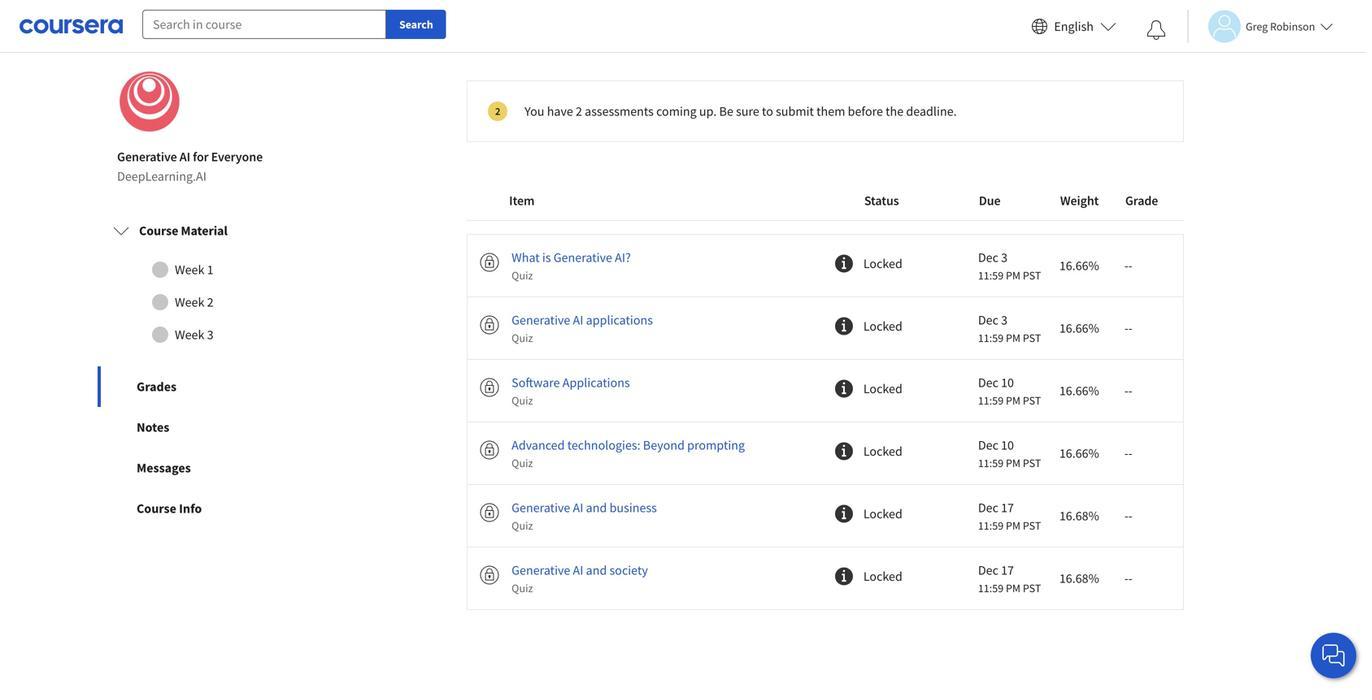 Task type: vqa. For each thing, say whether or not it's contained in the screenshot.


Task type: describe. For each thing, give the bounding box(es) containing it.
3 for generative ai applications
[[1001, 312, 1008, 329]]

you
[[525, 103, 544, 120]]

due
[[979, 193, 1001, 209]]

locked image for generative ai applications
[[480, 316, 499, 335]]

beyond
[[643, 438, 685, 454]]

locked for generative ai and society
[[864, 569, 903, 585]]

quiz inside generative ai applications quiz
[[512, 331, 533, 346]]

course material
[[139, 223, 228, 239]]

row containing generative ai and society
[[467, 548, 1184, 611]]

what is generative ai? quiz
[[512, 250, 631, 283]]

you have 2 assessments coming up. be sure to submit them before the deadline.
[[525, 103, 957, 120]]

search button
[[386, 10, 446, 39]]

2 status explanation image from the top
[[834, 380, 854, 399]]

grade
[[1125, 193, 1158, 209]]

info
[[179, 501, 202, 517]]

up.
[[699, 103, 717, 120]]

software applications quiz
[[512, 375, 630, 408]]

week 1
[[175, 262, 213, 278]]

software
[[512, 375, 560, 391]]

generative ai for everyone deeplearning.ai
[[117, 149, 263, 185]]

sure
[[736, 103, 759, 120]]

generative for generative ai and society quiz
[[512, 563, 570, 579]]

english
[[1054, 18, 1094, 35]]

row containing what is generative ai?
[[467, 234, 1184, 297]]

locked for generative ai applications
[[864, 319, 903, 335]]

1
[[207, 262, 213, 278]]

notes
[[137, 420, 169, 436]]

generative for generative ai for everyone deeplearning.ai
[[117, 149, 177, 165]]

locked for generative ai and business
[[864, 506, 903, 523]]

row containing generative ai applications
[[467, 297, 1184, 360]]

messages link
[[98, 448, 332, 489]]

pm for ai?
[[1006, 269, 1021, 283]]

dec for business
[[978, 500, 999, 517]]

generative inside what is generative ai? quiz
[[554, 250, 612, 266]]

weight column header
[[1060, 191, 1099, 211]]

10 for software applications
[[1001, 375, 1014, 391]]

be
[[719, 103, 733, 120]]

quiz for advanced technologies: beyond prompting
[[512, 456, 533, 471]]

11:59 for society
[[978, 582, 1004, 596]]

dec 3 11:59 pm pst for generative ai applications
[[978, 312, 1041, 346]]

week for week 1
[[175, 262, 204, 278]]

week 1 link
[[113, 254, 316, 286]]

3 for what is generative ai?
[[1001, 250, 1008, 266]]

1 horizontal spatial 2
[[495, 105, 501, 118]]

submit
[[776, 103, 814, 120]]

dec 17 11:59 pm pst for generative ai and society
[[978, 563, 1041, 596]]

locked cell for generative ai and business
[[834, 505, 936, 528]]

locked for advanced technologies: beyond prompting
[[864, 444, 903, 460]]

business
[[610, 500, 657, 517]]

-- for ai?
[[1125, 258, 1133, 274]]

grades link
[[98, 367, 332, 408]]

locked image for generative ai and society
[[480, 566, 499, 586]]

1 horizontal spatial grades
[[467, 26, 535, 54]]

greg robinson button
[[1187, 10, 1333, 43]]

deadline.
[[906, 103, 957, 120]]

assignment count element
[[495, 97, 501, 126]]

generative ai and business link
[[512, 499, 657, 518]]

-- for society
[[1125, 571, 1133, 587]]

generative ai and society link
[[512, 561, 648, 581]]

prompting
[[687, 438, 745, 454]]

messages
[[137, 460, 191, 477]]

locked cell for generative ai and society
[[834, 567, 936, 591]]

0 horizontal spatial 2
[[207, 295, 213, 311]]

locked image
[[480, 378, 499, 398]]

17 for society
[[1001, 563, 1014, 579]]

ai for business
[[573, 500, 583, 517]]

robinson
[[1270, 19, 1315, 34]]

material
[[181, 223, 228, 239]]

pst for society
[[1023, 582, 1041, 596]]

row containing item
[[467, 182, 1184, 221]]

show notifications image
[[1147, 20, 1166, 40]]

advanced technologies: beyond prompting link
[[512, 436, 745, 456]]

row containing generative ai and business
[[467, 485, 1184, 548]]

item column header
[[509, 191, 822, 211]]

is
[[542, 250, 551, 266]]

16.68% for generative ai and society
[[1060, 571, 1099, 587]]

assessments
[[585, 103, 654, 120]]

generative for generative ai applications quiz
[[512, 312, 570, 329]]

-- for quiz
[[1125, 321, 1133, 337]]

16.66% for prompting
[[1060, 446, 1099, 462]]

pst for prompting
[[1023, 456, 1041, 471]]

status explanation image
[[834, 317, 854, 336]]

ai for quiz
[[573, 312, 583, 329]]

week for week 2
[[175, 295, 204, 311]]

3 pm from the top
[[1006, 394, 1021, 408]]

3 16.66% from the top
[[1060, 383, 1099, 399]]

generative for generative ai and business quiz
[[512, 500, 570, 517]]

and for business
[[586, 500, 607, 517]]

16.66% for quiz
[[1060, 321, 1099, 337]]

applications
[[563, 375, 630, 391]]

11:59 for quiz
[[978, 331, 1004, 346]]

advanced
[[512, 438, 565, 454]]

course material button
[[100, 208, 329, 254]]

search
[[399, 17, 433, 32]]

and for society
[[586, 563, 607, 579]]

dec 3 11:59 pm pst for what is generative ai?
[[978, 250, 1041, 283]]

generative ai and business quiz
[[512, 500, 657, 534]]

week 3
[[175, 327, 213, 343]]

everyone
[[211, 149, 263, 165]]

locked for software applications
[[864, 381, 903, 397]]

locked image for advanced technologies: beyond prompting
[[480, 441, 499, 460]]

grade column header
[[1125, 191, 1158, 211]]

deeplearning.ai image
[[117, 69, 182, 134]]

10 for advanced technologies: beyond prompting
[[1001, 438, 1014, 454]]

course info link
[[98, 489, 332, 530]]

0 horizontal spatial grades
[[137, 379, 177, 395]]



Task type: locate. For each thing, give the bounding box(es) containing it.
4 locked cell from the top
[[834, 442, 936, 466]]

2 locked cell from the top
[[834, 317, 936, 341]]

1 17 from the top
[[1001, 500, 1014, 517]]

6 locked from the top
[[864, 569, 903, 585]]

quiz down generative ai and business "link"
[[512, 519, 533, 534]]

5 quiz from the top
[[512, 519, 533, 534]]

0 vertical spatial 10
[[1001, 375, 1014, 391]]

pst for ai?
[[1023, 269, 1041, 283]]

row containing software applications
[[467, 360, 1184, 422]]

the
[[886, 103, 904, 120]]

2 dec 10 11:59 pm pst from the top
[[978, 438, 1041, 471]]

2 16.68% from the top
[[1060, 571, 1099, 587]]

16.66%
[[1060, 258, 1099, 274], [1060, 321, 1099, 337], [1060, 383, 1099, 399], [1060, 446, 1099, 462]]

pm for prompting
[[1006, 456, 1021, 471]]

status explanation image for ai?
[[834, 254, 854, 274]]

0 vertical spatial course
[[139, 223, 178, 239]]

6 row from the top
[[467, 485, 1184, 548]]

4 quiz from the top
[[512, 456, 533, 471]]

notes link
[[98, 408, 332, 448]]

1 and from the top
[[586, 500, 607, 517]]

status column header
[[864, 191, 937, 211]]

locked image
[[480, 253, 499, 273], [480, 316, 499, 335], [480, 441, 499, 460], [480, 504, 499, 523], [480, 566, 499, 586]]

status explanation image for business
[[834, 505, 854, 524]]

applications
[[586, 312, 653, 329]]

2 17 from the top
[[1001, 563, 1014, 579]]

5 pst from the top
[[1023, 519, 1041, 534]]

6 pm from the top
[[1006, 582, 1021, 596]]

generative inside generative ai and society quiz
[[512, 563, 570, 579]]

chat with us image
[[1321, 643, 1347, 669]]

3 row from the top
[[467, 297, 1184, 360]]

2 locked from the top
[[864, 319, 903, 335]]

dec for quiz
[[978, 312, 999, 329]]

5 locked image from the top
[[480, 566, 499, 586]]

course left info
[[137, 501, 176, 517]]

0 vertical spatial and
[[586, 500, 607, 517]]

dec 10 11:59 pm pst for advanced technologies: beyond prompting
[[978, 438, 1041, 471]]

ai left for
[[180, 149, 190, 165]]

status explanation image for society
[[834, 567, 854, 587]]

help center image
[[1324, 647, 1343, 666]]

5 locked from the top
[[864, 506, 903, 523]]

item
[[509, 193, 535, 209]]

advanced technologies: beyond prompting cell
[[512, 436, 747, 472]]

3
[[1001, 250, 1008, 266], [1001, 312, 1008, 329], [207, 327, 213, 343]]

2 11:59 from the top
[[978, 331, 1004, 346]]

quiz down generative ai and society link
[[512, 582, 533, 596]]

generative up deeplearning.ai
[[117, 149, 177, 165]]

locked cell
[[834, 254, 936, 278], [834, 317, 936, 341], [834, 380, 936, 403], [834, 442, 936, 466], [834, 505, 936, 528], [834, 567, 936, 591]]

ai
[[180, 149, 190, 165], [573, 312, 583, 329], [573, 500, 583, 517], [573, 563, 583, 579]]

3 11:59 from the top
[[978, 394, 1004, 408]]

4 11:59 from the top
[[978, 456, 1004, 471]]

course left 'material'
[[139, 223, 178, 239]]

1 locked cell from the top
[[834, 254, 936, 278]]

locked cell for advanced technologies: beyond prompting
[[834, 442, 936, 466]]

quiz down what
[[512, 269, 533, 283]]

-- for business
[[1125, 508, 1133, 525]]

course
[[139, 223, 178, 239], [137, 501, 176, 517]]

1 pm from the top
[[1006, 269, 1021, 283]]

5 -- from the top
[[1125, 508, 1133, 525]]

3 week from the top
[[175, 327, 204, 343]]

2
[[576, 103, 582, 120], [495, 105, 501, 118], [207, 295, 213, 311]]

1 quiz from the top
[[512, 269, 533, 283]]

1 vertical spatial course
[[137, 501, 176, 517]]

2 and from the top
[[586, 563, 607, 579]]

4 16.66% from the top
[[1060, 446, 1099, 462]]

pm for quiz
[[1006, 331, 1021, 346]]

pm for business
[[1006, 519, 1021, 534]]

greg robinson
[[1246, 19, 1315, 34]]

16.68% for generative ai and business
[[1060, 508, 1099, 525]]

row
[[467, 182, 1184, 221], [467, 234, 1184, 297], [467, 297, 1184, 360], [467, 360, 1184, 422], [467, 422, 1184, 485], [467, 485, 1184, 548], [467, 548, 1184, 611]]

weight
[[1060, 193, 1099, 209]]

0 vertical spatial dec 3 11:59 pm pst
[[978, 250, 1041, 283]]

-- for prompting
[[1125, 446, 1133, 462]]

pst
[[1023, 269, 1041, 283], [1023, 331, 1041, 346], [1023, 394, 1041, 408], [1023, 456, 1041, 471], [1023, 519, 1041, 534], [1023, 582, 1041, 596]]

dec for ai?
[[978, 250, 999, 266]]

generative ai and society quiz
[[512, 563, 648, 596]]

2 left you
[[495, 105, 501, 118]]

2 10 from the top
[[1001, 438, 1014, 454]]

generative right is
[[554, 250, 612, 266]]

1 row from the top
[[467, 182, 1184, 221]]

coursera image
[[20, 13, 123, 39]]

locked image for generative ai and business
[[480, 504, 499, 523]]

quiz
[[512, 269, 533, 283], [512, 331, 533, 346], [512, 394, 533, 408], [512, 456, 533, 471], [512, 519, 533, 534], [512, 582, 533, 596]]

5 dec from the top
[[978, 500, 999, 517]]

3 quiz from the top
[[512, 394, 533, 408]]

week for week 3
[[175, 327, 204, 343]]

0 vertical spatial 16.68%
[[1060, 508, 1099, 525]]

generative inside generative ai applications quiz
[[512, 312, 570, 329]]

pm
[[1006, 269, 1021, 283], [1006, 331, 1021, 346], [1006, 394, 1021, 408], [1006, 456, 1021, 471], [1006, 519, 1021, 534], [1006, 582, 1021, 596]]

and inside generative ai and society quiz
[[586, 563, 607, 579]]

6 11:59 from the top
[[978, 582, 1004, 596]]

0 vertical spatial dec 10 11:59 pm pst
[[978, 375, 1041, 408]]

course for course material
[[139, 223, 178, 239]]

4 row from the top
[[467, 360, 1184, 422]]

1 dec 3 11:59 pm pst from the top
[[978, 250, 1041, 283]]

what
[[512, 250, 540, 266]]

3 locked image from the top
[[480, 441, 499, 460]]

1 -- from the top
[[1125, 258, 1133, 274]]

generative ai applications link
[[512, 311, 653, 330]]

2 dec 17 11:59 pm pst from the top
[[978, 563, 1041, 596]]

ai inside the generative ai and business quiz
[[573, 500, 583, 517]]

dec for prompting
[[978, 438, 999, 454]]

ai inside generative ai for everyone deeplearning.ai
[[180, 149, 190, 165]]

week
[[175, 262, 204, 278], [175, 295, 204, 311], [175, 327, 204, 343]]

2 pm from the top
[[1006, 331, 1021, 346]]

5 status explanation image from the top
[[834, 567, 854, 587]]

what is generative ai? link
[[512, 248, 631, 268]]

dec 10 11:59 pm pst
[[978, 375, 1041, 408], [978, 438, 1041, 471]]

course for course info
[[137, 501, 176, 517]]

ai inside generative ai applications quiz
[[573, 312, 583, 329]]

pm for society
[[1006, 582, 1021, 596]]

and inside the generative ai and business quiz
[[586, 500, 607, 517]]

generative ai and society cell
[[512, 561, 747, 597]]

advanced technologies: beyond prompting quiz
[[512, 438, 745, 471]]

2 row from the top
[[467, 234, 1184, 297]]

english button
[[1025, 0, 1123, 53]]

greg
[[1246, 19, 1268, 34]]

1 dec 17 11:59 pm pst from the top
[[978, 500, 1041, 534]]

quiz inside advanced technologies: beyond prompting quiz
[[512, 456, 533, 471]]

1 16.66% from the top
[[1060, 258, 1099, 274]]

ai?
[[615, 250, 631, 266]]

locked cell for what is generative ai?
[[834, 254, 936, 278]]

3 pst from the top
[[1023, 394, 1041, 408]]

2 16.66% from the top
[[1060, 321, 1099, 337]]

quiz down advanced
[[512, 456, 533, 471]]

2 dec from the top
[[978, 312, 999, 329]]

quiz for generative ai and business
[[512, 519, 533, 534]]

2 dec 3 11:59 pm pst from the top
[[978, 312, 1041, 346]]

2 quiz from the top
[[512, 331, 533, 346]]

1 11:59 from the top
[[978, 269, 1004, 283]]

course info
[[137, 501, 202, 517]]

assignments table grid
[[467, 182, 1184, 611]]

2 locked image from the top
[[480, 316, 499, 335]]

pst for quiz
[[1023, 331, 1041, 346]]

-
[[1125, 258, 1129, 274], [1129, 258, 1133, 274], [1125, 321, 1129, 337], [1129, 321, 1133, 337], [1125, 383, 1129, 399], [1129, 383, 1133, 399], [1125, 446, 1129, 462], [1129, 446, 1133, 462], [1125, 508, 1129, 525], [1129, 508, 1133, 525], [1125, 571, 1129, 587], [1129, 571, 1133, 587]]

quiz inside generative ai and society quiz
[[512, 582, 533, 596]]

society
[[610, 563, 648, 579]]

quiz for what is generative ai?
[[512, 269, 533, 283]]

generative ai applications cell
[[512, 311, 747, 347]]

2 pst from the top
[[1023, 331, 1041, 346]]

quiz inside software applications quiz
[[512, 394, 533, 408]]

generative down the generative ai and business quiz
[[512, 563, 570, 579]]

1 vertical spatial 10
[[1001, 438, 1014, 454]]

before
[[848, 103, 883, 120]]

5 pm from the top
[[1006, 519, 1021, 534]]

4 dec from the top
[[978, 438, 999, 454]]

generative down what is generative ai? quiz
[[512, 312, 570, 329]]

16.66% for ai?
[[1060, 258, 1099, 274]]

grades
[[467, 26, 535, 54], [137, 379, 177, 395]]

0 vertical spatial 17
[[1001, 500, 1014, 517]]

4 -- from the top
[[1125, 446, 1133, 462]]

1 vertical spatial grades
[[137, 379, 177, 395]]

ai left society
[[573, 563, 583, 579]]

11:59 for business
[[978, 519, 1004, 534]]

6 -- from the top
[[1125, 571, 1133, 587]]

2 week from the top
[[175, 295, 204, 311]]

11:59
[[978, 269, 1004, 283], [978, 331, 1004, 346], [978, 394, 1004, 408], [978, 456, 1004, 471], [978, 519, 1004, 534], [978, 582, 1004, 596]]

1 10 from the top
[[1001, 375, 1014, 391]]

quiz inside what is generative ai? quiz
[[512, 269, 533, 283]]

generative ai applications quiz
[[512, 312, 653, 346]]

ai left applications at the top of page
[[573, 312, 583, 329]]

pst for business
[[1023, 519, 1041, 534]]

locked
[[864, 256, 903, 272], [864, 319, 903, 335], [864, 381, 903, 397], [864, 444, 903, 460], [864, 506, 903, 523], [864, 569, 903, 585]]

4 pst from the top
[[1023, 456, 1041, 471]]

1 locked from the top
[[864, 256, 903, 272]]

6 pst from the top
[[1023, 582, 1041, 596]]

3 -- from the top
[[1125, 383, 1133, 399]]

17
[[1001, 500, 1014, 517], [1001, 563, 1014, 579]]

what is generative ai? cell
[[512, 248, 747, 284]]

software applications cell
[[512, 373, 747, 409]]

6 locked cell from the top
[[834, 567, 936, 591]]

16.68%
[[1060, 508, 1099, 525], [1060, 571, 1099, 587]]

3 locked from the top
[[864, 381, 903, 397]]

grades up assignment count element
[[467, 26, 535, 54]]

2 horizontal spatial 2
[[576, 103, 582, 120]]

have
[[547, 103, 573, 120]]

week 2
[[175, 295, 213, 311]]

17 for business
[[1001, 500, 1014, 517]]

3 dec from the top
[[978, 375, 999, 391]]

0 vertical spatial dec 17 11:59 pm pst
[[978, 500, 1041, 534]]

dec
[[978, 250, 999, 266], [978, 312, 999, 329], [978, 375, 999, 391], [978, 438, 999, 454], [978, 500, 999, 517], [978, 563, 999, 579]]

11:59 for prompting
[[978, 456, 1004, 471]]

1 week from the top
[[175, 262, 204, 278]]

deeplearning.ai
[[117, 169, 206, 185]]

2 vertical spatial week
[[175, 327, 204, 343]]

dec 17 11:59 pm pst
[[978, 500, 1041, 534], [978, 563, 1041, 596]]

status explanation image
[[834, 254, 854, 274], [834, 380, 854, 399], [834, 442, 854, 462], [834, 505, 854, 524], [834, 567, 854, 587]]

software applications link
[[512, 373, 630, 393]]

dec 17 11:59 pm pst for generative ai and business
[[978, 500, 1041, 534]]

1 pst from the top
[[1023, 269, 1041, 283]]

5 11:59 from the top
[[978, 519, 1004, 534]]

2 right have
[[576, 103, 582, 120]]

quiz up software on the left bottom
[[512, 331, 533, 346]]

locked cell for generative ai applications
[[834, 317, 936, 341]]

locked for what is generative ai?
[[864, 256, 903, 272]]

generative
[[117, 149, 177, 165], [554, 250, 612, 266], [512, 312, 570, 329], [512, 500, 570, 517], [512, 563, 570, 579]]

4 locked from the top
[[864, 444, 903, 460]]

and
[[586, 500, 607, 517], [586, 563, 607, 579]]

6 dec from the top
[[978, 563, 999, 579]]

due column header
[[979, 191, 1046, 211]]

generative inside the generative ai and business quiz
[[512, 500, 570, 517]]

to
[[762, 103, 773, 120]]

7 row from the top
[[467, 548, 1184, 611]]

5 row from the top
[[467, 422, 1184, 485]]

and left business in the left of the page
[[586, 500, 607, 517]]

row containing advanced technologies: beyond prompting
[[467, 422, 1184, 485]]

dec 3 11:59 pm pst
[[978, 250, 1041, 283], [978, 312, 1041, 346]]

4 locked image from the top
[[480, 504, 499, 523]]

grades up notes
[[137, 379, 177, 395]]

0 vertical spatial grades
[[467, 26, 535, 54]]

1 vertical spatial dec 17 11:59 pm pst
[[978, 563, 1041, 596]]

locked cell for software applications
[[834, 380, 936, 403]]

generative inside generative ai for everyone deeplearning.ai
[[117, 149, 177, 165]]

generative down advanced
[[512, 500, 570, 517]]

ai inside generative ai and society quiz
[[573, 563, 583, 579]]

status explanation image for prompting
[[834, 442, 854, 462]]

status
[[864, 193, 899, 209]]

6 quiz from the top
[[512, 582, 533, 596]]

ai for society
[[573, 563, 583, 579]]

--
[[1125, 258, 1133, 274], [1125, 321, 1133, 337], [1125, 383, 1133, 399], [1125, 446, 1133, 462], [1125, 508, 1133, 525], [1125, 571, 1133, 587]]

them
[[817, 103, 845, 120]]

Search in course text field
[[142, 10, 386, 39]]

ai for everyone
[[180, 149, 190, 165]]

5 locked cell from the top
[[834, 505, 936, 528]]

course inside dropdown button
[[139, 223, 178, 239]]

quiz inside the generative ai and business quiz
[[512, 519, 533, 534]]

quiz for generative ai and society
[[512, 582, 533, 596]]

0 vertical spatial week
[[175, 262, 204, 278]]

week down week 1
[[175, 295, 204, 311]]

1 vertical spatial dec 3 11:59 pm pst
[[978, 312, 1041, 346]]

10
[[1001, 375, 1014, 391], [1001, 438, 1014, 454]]

1 vertical spatial week
[[175, 295, 204, 311]]

and left society
[[586, 563, 607, 579]]

3 locked cell from the top
[[834, 380, 936, 403]]

locked image for what is generative ai?
[[480, 253, 499, 273]]

coming
[[656, 103, 697, 120]]

ai left business in the left of the page
[[573, 500, 583, 517]]

quiz down software on the left bottom
[[512, 394, 533, 408]]

week down week 2
[[175, 327, 204, 343]]

1 vertical spatial 16.68%
[[1060, 571, 1099, 587]]

week 3 link
[[113, 319, 316, 352]]

1 dec 10 11:59 pm pst from the top
[[978, 375, 1041, 408]]

dec 10 11:59 pm pst for software applications
[[978, 375, 1041, 408]]

11:59 for ai?
[[978, 269, 1004, 283]]

generative ai and business cell
[[512, 499, 747, 534]]

week left 1
[[175, 262, 204, 278]]

dec for society
[[978, 563, 999, 579]]

3 status explanation image from the top
[[834, 442, 854, 462]]

4 pm from the top
[[1006, 456, 1021, 471]]

1 locked image from the top
[[480, 253, 499, 273]]

week 2 link
[[113, 286, 316, 319]]

1 vertical spatial and
[[586, 563, 607, 579]]

1 vertical spatial dec 10 11:59 pm pst
[[978, 438, 1041, 471]]

1 dec from the top
[[978, 250, 999, 266]]

for
[[193, 149, 209, 165]]

2 down 1
[[207, 295, 213, 311]]

2 -- from the top
[[1125, 321, 1133, 337]]

1 16.68% from the top
[[1060, 508, 1099, 525]]

4 status explanation image from the top
[[834, 505, 854, 524]]

1 status explanation image from the top
[[834, 254, 854, 274]]

1 vertical spatial 17
[[1001, 563, 1014, 579]]

technologies:
[[567, 438, 641, 454]]



